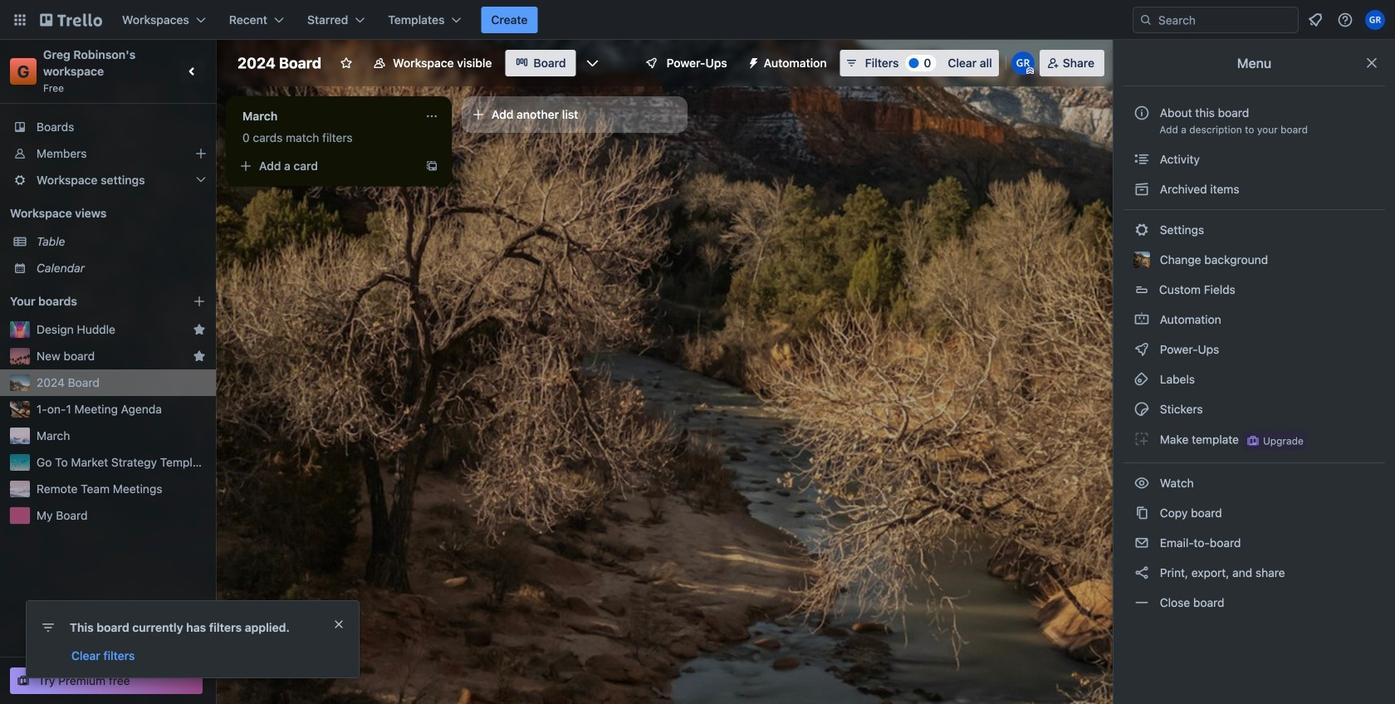 Task type: vqa. For each thing, say whether or not it's contained in the screenshot.
leftmost board
no



Task type: locate. For each thing, give the bounding box(es) containing it.
1 starred icon image from the top
[[193, 323, 206, 336]]

1 vertical spatial sm image
[[1134, 595, 1150, 611]]

alert
[[27, 601, 359, 678]]

starred icon image
[[193, 323, 206, 336], [193, 350, 206, 363]]

1 horizontal spatial greg robinson (gregrobinson96) image
[[1366, 10, 1386, 30]]

1 vertical spatial greg robinson (gregrobinson96) image
[[1012, 52, 1035, 75]]

sm image
[[741, 50, 764, 73], [1134, 151, 1150, 168], [1134, 181, 1150, 198], [1134, 222, 1150, 238], [1134, 311, 1150, 328], [1134, 341, 1150, 358], [1134, 371, 1150, 388], [1134, 401, 1150, 418], [1134, 431, 1150, 448], [1134, 475, 1150, 492], [1134, 535, 1150, 552], [1134, 565, 1150, 581]]

0 vertical spatial greg robinson (gregrobinson96) image
[[1366, 10, 1386, 30]]

0 vertical spatial sm image
[[1134, 505, 1150, 522]]

0 notifications image
[[1306, 10, 1326, 30]]

sm image
[[1134, 505, 1150, 522], [1134, 595, 1150, 611]]

Board name text field
[[229, 50, 330, 76]]

star or unstar board image
[[340, 56, 353, 70]]

create from template… image
[[425, 159, 439, 173]]

primary element
[[0, 0, 1396, 40]]

greg robinson (gregrobinson96) image
[[1366, 10, 1386, 30], [1012, 52, 1035, 75]]

1 vertical spatial starred icon image
[[193, 350, 206, 363]]

0 horizontal spatial greg robinson (gregrobinson96) image
[[1012, 52, 1035, 75]]

None text field
[[233, 103, 419, 130]]

0 vertical spatial starred icon image
[[193, 323, 206, 336]]

search image
[[1140, 13, 1153, 27]]

1 sm image from the top
[[1134, 505, 1150, 522]]



Task type: describe. For each thing, give the bounding box(es) containing it.
your boards with 8 items element
[[10, 292, 168, 311]]

workspace navigation collapse icon image
[[181, 60, 204, 83]]

add board image
[[193, 295, 206, 308]]

dismiss flag image
[[332, 618, 346, 631]]

this member is an admin of this board. image
[[1027, 67, 1034, 75]]

customize views image
[[584, 55, 601, 71]]

2 sm image from the top
[[1134, 595, 1150, 611]]

open information menu image
[[1337, 12, 1354, 28]]

back to home image
[[40, 7, 102, 33]]

2 starred icon image from the top
[[193, 350, 206, 363]]

Search field
[[1153, 8, 1298, 32]]



